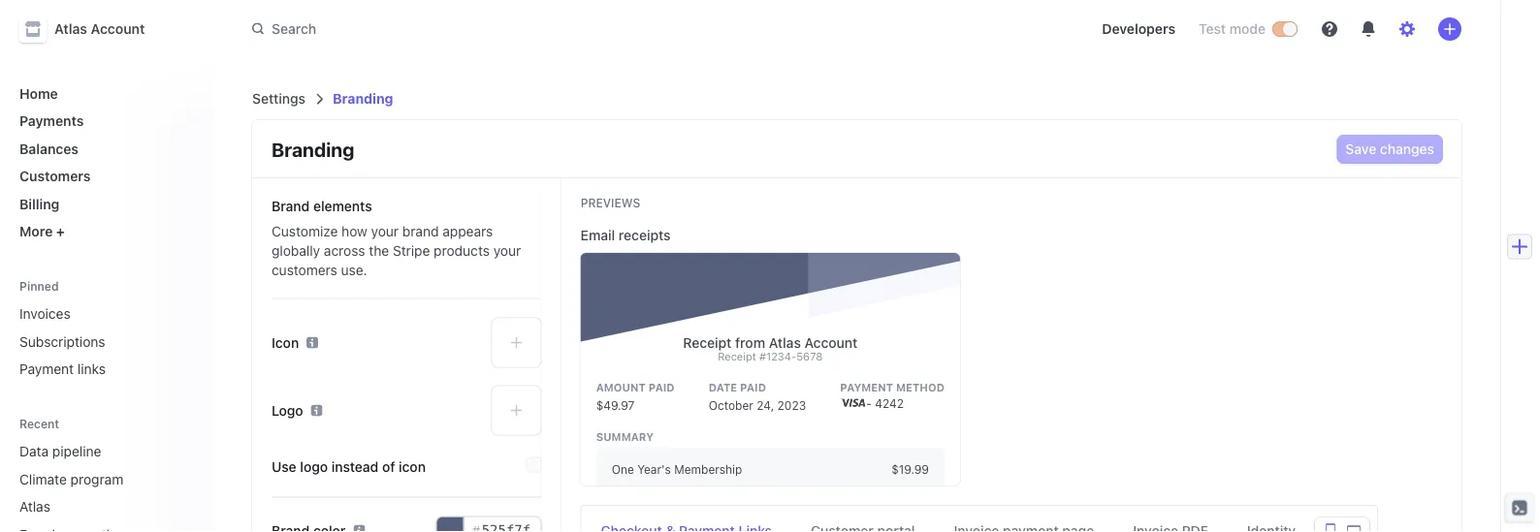 Task type: locate. For each thing, give the bounding box(es) containing it.
icon
[[272, 335, 299, 351]]

date
[[709, 382, 737, 394]]

0 vertical spatial payment
[[19, 361, 74, 377]]

1 vertical spatial atlas
[[769, 335, 801, 351]]

account
[[91, 21, 145, 37], [804, 335, 858, 351]]

pipeline
[[52, 444, 101, 460]]

receipt
[[683, 335, 732, 351], [718, 351, 756, 363]]

developers
[[1102, 21, 1175, 37]]

membership
[[674, 463, 742, 476]]

method
[[896, 382, 944, 394]]

0 horizontal spatial atlas
[[19, 499, 50, 515]]

atlas right from
[[769, 335, 801, 351]]

$19.99
[[891, 463, 929, 476]]

brand
[[272, 198, 310, 214]]

how
[[341, 223, 367, 239]]

your right products at the left of page
[[493, 242, 521, 258]]

more
[[19, 224, 53, 240]]

account up the home link
[[91, 21, 145, 37]]

email
[[581, 227, 615, 243]]

your up the
[[371, 223, 399, 239]]

globally
[[272, 242, 320, 258]]

0 horizontal spatial account
[[91, 21, 145, 37]]

atlas inside recent element
[[19, 499, 50, 515]]

$49.97
[[596, 399, 635, 412]]

payment up -
[[840, 382, 893, 394]]

paid inside date paid october 24, 2023
[[740, 382, 766, 394]]

climate
[[19, 471, 67, 487]]

paid up 24, on the bottom of the page
[[740, 382, 766, 394]]

developers link
[[1094, 14, 1183, 45]]

0 horizontal spatial your
[[371, 223, 399, 239]]

0 horizontal spatial payment
[[19, 361, 74, 377]]

atlas for atlas link
[[19, 499, 50, 515]]

your
[[371, 223, 399, 239], [493, 242, 521, 258]]

- 4242
[[866, 397, 904, 410]]

2023
[[777, 399, 806, 412]]

paid right 'amount'
[[648, 382, 675, 394]]

atlas up home
[[54, 21, 87, 37]]

branding
[[333, 91, 393, 107], [272, 138, 354, 161]]

recent navigation links element
[[0, 416, 213, 532]]

paid inside amount paid $49.97
[[648, 382, 675, 394]]

branding down 'settings'
[[272, 138, 354, 161]]

0 horizontal spatial paid
[[648, 382, 675, 394]]

the
[[369, 242, 389, 258]]

payment for payment method
[[840, 382, 893, 394]]

visa image
[[840, 398, 866, 409]]

payment down subscriptions
[[19, 361, 74, 377]]

mode
[[1229, 21, 1266, 37]]

settings link
[[252, 91, 306, 107]]

payment
[[19, 361, 74, 377], [840, 382, 893, 394]]

payment method
[[840, 382, 944, 394]]

atlas
[[54, 21, 87, 37], [769, 335, 801, 351], [19, 499, 50, 515]]

1 vertical spatial your
[[493, 242, 521, 258]]

more +
[[19, 224, 65, 240]]

receipt up date
[[718, 351, 756, 363]]

links
[[77, 361, 106, 377]]

2 paid from the left
[[740, 382, 766, 394]]

branding right 'settings'
[[333, 91, 393, 107]]

billing
[[19, 196, 59, 212]]

1 vertical spatial branding
[[272, 138, 354, 161]]

payment for payment links
[[19, 361, 74, 377]]

0 vertical spatial account
[[91, 21, 145, 37]]

24,
[[757, 399, 774, 412]]

customers
[[272, 262, 337, 278]]

receipts
[[619, 227, 671, 243]]

tab list
[[582, 506, 1377, 532]]

use logo instead of icon
[[272, 458, 426, 474]]

account right '#1234-'
[[804, 335, 858, 351]]

atlas down the climate
[[19, 499, 50, 515]]

atlas account button
[[19, 16, 164, 43]]

stripe
[[393, 242, 430, 258]]

paid
[[648, 382, 675, 394], [740, 382, 766, 394]]

2 vertical spatial atlas
[[19, 499, 50, 515]]

instead
[[331, 458, 379, 474]]

0 vertical spatial your
[[371, 223, 399, 239]]

data pipeline
[[19, 444, 101, 460]]

payment inside pinned element
[[19, 361, 74, 377]]

atlas inside button
[[54, 21, 87, 37]]

1 horizontal spatial atlas
[[54, 21, 87, 37]]

across
[[324, 242, 365, 258]]

changes
[[1380, 141, 1434, 157]]

1 paid from the left
[[648, 382, 675, 394]]

payment links
[[19, 361, 106, 377]]

0 vertical spatial atlas
[[54, 21, 87, 37]]

1 vertical spatial payment
[[840, 382, 893, 394]]

1 horizontal spatial account
[[804, 335, 858, 351]]

1 horizontal spatial paid
[[740, 382, 766, 394]]

balances link
[[12, 133, 198, 164]]

None text field
[[437, 517, 541, 532]]

test mode
[[1199, 21, 1266, 37]]

settings image
[[1399, 21, 1415, 37]]

summary
[[596, 431, 654, 444]]

4242
[[875, 397, 904, 410]]

home link
[[12, 78, 198, 109]]

1 vertical spatial account
[[804, 335, 858, 351]]

brand elements customize how your brand appears globally across the stripe products your customers use.
[[272, 198, 521, 278]]

account inside button
[[91, 21, 145, 37]]

invoices
[[19, 306, 70, 322]]

products
[[434, 242, 490, 258]]

2 horizontal spatial atlas
[[769, 335, 801, 351]]

1 horizontal spatial payment
[[840, 382, 893, 394]]

billing link
[[12, 188, 198, 220]]

+
[[56, 224, 65, 240]]

save changes
[[1346, 141, 1434, 157]]

receipt left from
[[683, 335, 732, 351]]



Task type: describe. For each thing, give the bounding box(es) containing it.
brand
[[402, 223, 439, 239]]

notifications image
[[1361, 21, 1376, 37]]

5678
[[796, 351, 823, 363]]

amount
[[596, 382, 646, 394]]

home
[[19, 85, 58, 101]]

payment links link
[[12, 353, 198, 385]]

one
[[612, 463, 634, 476]]

date paid october 24, 2023
[[709, 382, 806, 412]]

customize
[[272, 223, 338, 239]]

from
[[735, 335, 765, 351]]

atlas link
[[12, 491, 171, 523]]

atlas for atlas account
[[54, 21, 87, 37]]

email receipts
[[581, 227, 671, 243]]

of
[[382, 458, 395, 474]]

settings
[[252, 91, 306, 107]]

logo
[[300, 458, 328, 474]]

save changes button
[[1338, 136, 1442, 163]]

one year's membership
[[612, 463, 742, 476]]

data pipeline link
[[12, 436, 171, 467]]

october
[[709, 399, 753, 412]]

subscriptions link
[[12, 326, 198, 357]]

payments
[[19, 113, 84, 129]]

receipt from atlas account receipt #1234-5678
[[683, 335, 858, 363]]

pinned element
[[12, 298, 198, 385]]

paid for october
[[740, 382, 766, 394]]

pinned navigation links element
[[12, 278, 198, 385]]

core navigation links element
[[12, 78, 198, 247]]

pinned
[[19, 280, 59, 293]]

elements
[[313, 198, 372, 214]]

test
[[1199, 21, 1226, 37]]

climate program link
[[12, 464, 171, 495]]

recent
[[19, 417, 59, 431]]

invoices link
[[12, 298, 198, 330]]

program
[[70, 471, 123, 487]]

appears
[[442, 223, 493, 239]]

0 vertical spatial branding
[[333, 91, 393, 107]]

1 horizontal spatial your
[[493, 242, 521, 258]]

customers
[[19, 168, 91, 184]]

customers link
[[12, 161, 198, 192]]

previews
[[581, 196, 640, 209]]

-
[[866, 397, 872, 410]]

search
[[272, 21, 316, 37]]

use.
[[341, 262, 367, 278]]

save
[[1346, 141, 1376, 157]]

payments link
[[12, 105, 198, 137]]

#1234-
[[759, 351, 796, 363]]

logo
[[272, 402, 303, 418]]

paid for $49.97
[[648, 382, 675, 394]]

data
[[19, 444, 49, 460]]

atlas account
[[54, 21, 145, 37]]

Search text field
[[241, 11, 787, 47]]

balances
[[19, 141, 79, 157]]

subscriptions
[[19, 334, 105, 350]]

icon
[[399, 458, 426, 474]]

year's
[[637, 463, 671, 476]]

account inside 'receipt from atlas account receipt #1234-5678'
[[804, 335, 858, 351]]

use
[[272, 458, 296, 474]]

recent element
[[0, 436, 213, 532]]

amount paid $49.97
[[596, 382, 675, 412]]

pin to navigation image
[[180, 527, 196, 532]]

climate program
[[19, 471, 123, 487]]

help image
[[1322, 21, 1337, 37]]

atlas inside 'receipt from atlas account receipt #1234-5678'
[[769, 335, 801, 351]]

Search search field
[[241, 11, 787, 47]]



Task type: vqa. For each thing, say whether or not it's contained in the screenshot.
email field
no



